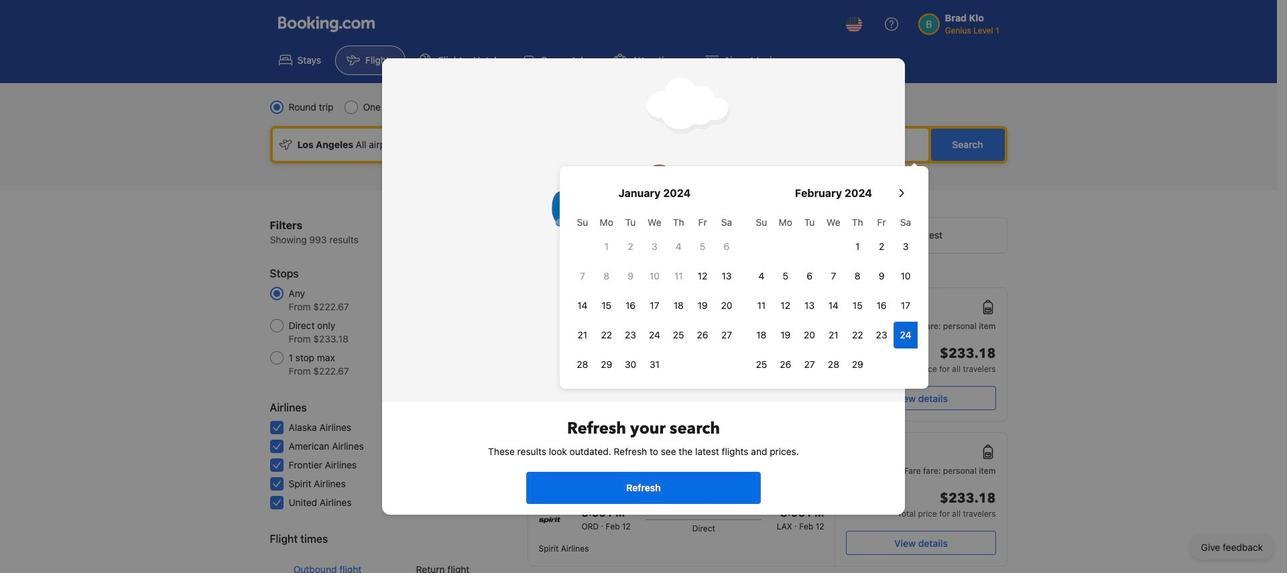 Task type: locate. For each thing, give the bounding box(es) containing it.
19 January 2024 checkbox
[[691, 292, 715, 319]]

18 January 2024 checkbox
[[667, 292, 691, 319]]

7 February 2024 checkbox
[[822, 263, 846, 290]]

17 February 2024 checkbox
[[894, 292, 918, 319]]

15 February 2024 checkbox
[[846, 292, 870, 319]]

23 February 2024 checkbox
[[870, 322, 894, 349]]

9 February 2024 checkbox
[[870, 263, 894, 290]]

6 January 2024 checkbox
[[715, 233, 739, 260]]

26 February 2024 checkbox
[[774, 351, 798, 378]]

1 January 2024 checkbox
[[595, 233, 619, 260]]

16 February 2024 checkbox
[[870, 292, 894, 319]]

1 grid from the left
[[571, 209, 739, 378]]

3 February 2024 checkbox
[[894, 233, 918, 260]]

23 January 2024 checkbox
[[619, 322, 643, 349]]

1 horizontal spatial grid
[[750, 209, 918, 378]]

0 horizontal spatial grid
[[571, 209, 739, 378]]

28 February 2024 checkbox
[[822, 351, 846, 378]]

flights homepage image
[[278, 16, 375, 32]]

21 February 2024 checkbox
[[822, 322, 846, 349]]

7 January 2024 checkbox
[[571, 263, 595, 290]]

tab list
[[528, 218, 1007, 254], [270, 553, 501, 573]]

cell
[[894, 319, 918, 349]]

20 January 2024 checkbox
[[715, 292, 739, 319]]

26 January 2024 checkbox
[[691, 322, 715, 349]]

20 February 2024 checkbox
[[798, 322, 822, 349]]

14 January 2024 checkbox
[[571, 292, 595, 319]]

1 vertical spatial tab list
[[270, 553, 501, 573]]

grid
[[571, 209, 739, 378], [750, 209, 918, 378]]

27 February 2024 checkbox
[[798, 351, 822, 378]]

12 January 2024 checkbox
[[691, 263, 715, 290]]

0 vertical spatial tab list
[[528, 218, 1007, 254]]

dialog
[[366, 42, 921, 531]]

13 January 2024 checkbox
[[715, 263, 739, 290]]

15 January 2024 checkbox
[[595, 292, 619, 319]]

18 February 2024 checkbox
[[750, 322, 774, 349]]

29 January 2024 checkbox
[[595, 351, 619, 378]]

2 January 2024 checkbox
[[619, 233, 643, 260]]

4 February 2024 checkbox
[[750, 263, 774, 290]]

22 January 2024 checkbox
[[595, 322, 619, 349]]



Task type: describe. For each thing, give the bounding box(es) containing it.
29 February 2024 checkbox
[[846, 351, 870, 378]]

31 January 2024 checkbox
[[643, 351, 667, 378]]

14 February 2024 checkbox
[[822, 292, 846, 319]]

6 February 2024 checkbox
[[798, 263, 822, 290]]

0 horizontal spatial tab list
[[270, 553, 501, 573]]

25 February 2024 checkbox
[[750, 351, 774, 378]]

2 grid from the left
[[750, 209, 918, 378]]

5 January 2024 checkbox
[[691, 233, 715, 260]]

17 January 2024 checkbox
[[643, 292, 667, 319]]

3 January 2024 checkbox
[[643, 233, 667, 260]]

25 January 2024 checkbox
[[667, 322, 691, 349]]

8 January 2024 checkbox
[[595, 263, 619, 290]]

19 February 2024 checkbox
[[774, 322, 798, 349]]

27 January 2024 checkbox
[[715, 322, 739, 349]]

10 February 2024 checkbox
[[894, 263, 918, 290]]

2 February 2024 checkbox
[[870, 233, 894, 260]]

11 January 2024 checkbox
[[667, 263, 691, 290]]

13 February 2024 checkbox
[[798, 292, 822, 319]]

9 January 2024 checkbox
[[619, 263, 643, 290]]

10 January 2024 checkbox
[[643, 263, 667, 290]]

28 January 2024 checkbox
[[571, 351, 595, 378]]

1 February 2024 checkbox
[[846, 233, 870, 260]]

1 horizontal spatial tab list
[[528, 218, 1007, 254]]

11 February 2024 checkbox
[[750, 292, 774, 319]]

16 January 2024 checkbox
[[619, 292, 643, 319]]

8 February 2024 checkbox
[[846, 263, 870, 290]]

4 January 2024 checkbox
[[667, 233, 691, 260]]

24 February 2024 checkbox
[[894, 322, 918, 349]]

22 February 2024 checkbox
[[846, 322, 870, 349]]

24 January 2024 checkbox
[[643, 322, 667, 349]]

12 February 2024 checkbox
[[774, 292, 798, 319]]

21 January 2024 checkbox
[[571, 322, 595, 349]]

5 February 2024 checkbox
[[774, 263, 798, 290]]

30 January 2024 checkbox
[[619, 351, 643, 378]]



Task type: vqa. For each thing, say whether or not it's contained in the screenshot.
16 October 2024 checkbox
no



